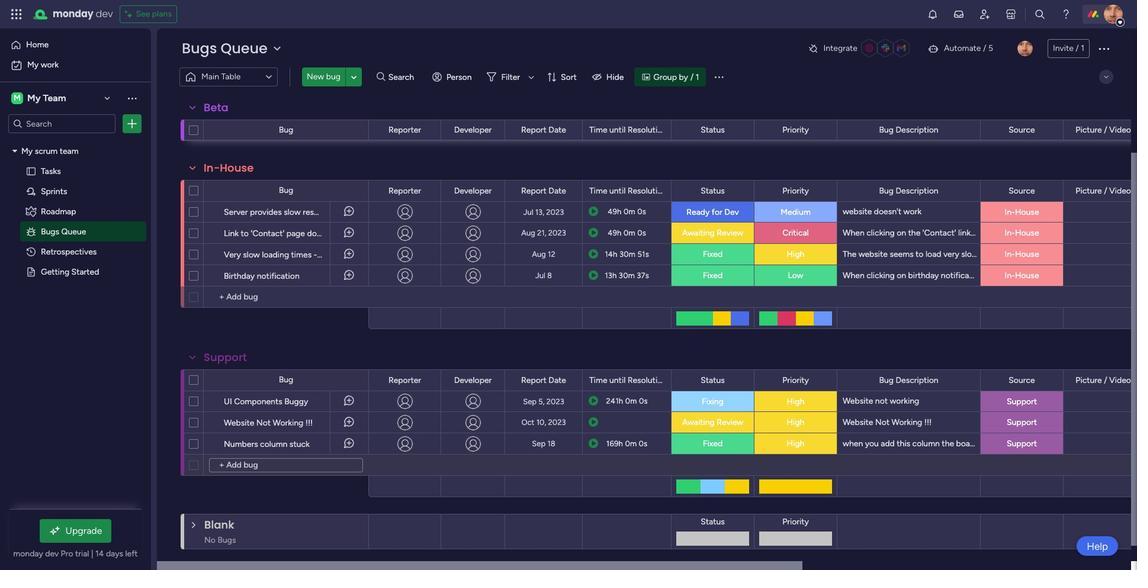 Task type: vqa. For each thing, say whether or not it's contained in the screenshot.
'Audience'
no



Task type: locate. For each thing, give the bounding box(es) containing it.
bugs up the main
[[182, 39, 217, 58]]

1 vertical spatial picture / video o
[[1076, 186, 1137, 196]]

if
[[354, 250, 359, 260]]

column right the add
[[913, 439, 940, 449]]

is left no in the right of the page
[[1010, 270, 1015, 281]]

2023 right the 13,
[[546, 208, 564, 217]]

integrate
[[824, 43, 858, 53]]

2 vertical spatial work
[[337, 229, 355, 239]]

jul left 8
[[536, 271, 546, 280]]

2 date from the top
[[549, 186, 566, 196]]

working down working
[[892, 417, 923, 427]]

beta
[[204, 100, 229, 115]]

monday for monday dev
[[53, 7, 93, 21]]

0 vertical spatial bug description field
[[876, 124, 942, 137]]

slow up link to 'contact' page doesn't work
[[284, 207, 301, 217]]

stuck down buggy
[[290, 440, 310, 450]]

status for first status field from the top
[[701, 125, 725, 135]]

bug
[[879, 125, 894, 135], [279, 125, 293, 135], [279, 185, 293, 196], [879, 186, 894, 196], [279, 375, 293, 385], [879, 375, 894, 385]]

developer
[[454, 125, 492, 135], [454, 186, 492, 196], [454, 375, 492, 385]]

1 49h from the top
[[608, 207, 622, 216]]

1 vertical spatial o
[[1134, 186, 1137, 196]]

date up sep 5, 2023
[[549, 375, 566, 385]]

4 priority from the top
[[783, 517, 809, 527]]

2 vertical spatial resolution
[[628, 375, 667, 385]]

0 horizontal spatial working
[[273, 418, 303, 428]]

bugs down 'roadmap'
[[41, 226, 59, 236]]

Report Date field
[[518, 124, 569, 137], [518, 185, 569, 198], [518, 374, 569, 387]]

2 vertical spatial my
[[21, 146, 33, 156]]

the left main
[[1070, 228, 1083, 238]]

monday up 'home' option
[[53, 7, 93, 21]]

0 vertical spatial on
[[897, 228, 906, 238]]

Source field
[[1006, 124, 1038, 137], [1006, 185, 1038, 198], [1006, 374, 1038, 387]]

0 vertical spatial description
[[896, 125, 939, 135]]

1 report date field from the top
[[518, 124, 569, 137]]

option
[[0, 140, 151, 142]]

priority
[[783, 125, 809, 135], [783, 186, 809, 196], [783, 375, 809, 385], [783, 517, 809, 527]]

birthday
[[909, 270, 939, 281], [1029, 270, 1060, 281]]

3 time from the top
[[589, 375, 608, 385]]

house right there
[[1015, 271, 1039, 281]]

/ inside invite / 1 button
[[1076, 43, 1079, 53]]

3 bug description from the top
[[879, 375, 939, 385]]

time
[[589, 125, 608, 135], [589, 186, 608, 196], [589, 375, 608, 385]]

2 clicking from the top
[[867, 270, 895, 281]]

3 developer from the top
[[454, 375, 492, 385]]

doesn't
[[874, 207, 902, 217], [307, 229, 335, 239]]

1 vertical spatial reporter field
[[386, 185, 424, 198]]

birthday left notification,
[[909, 270, 939, 281]]

notification,
[[941, 270, 986, 281]]

website not working !!! up the add
[[843, 417, 932, 427]]

work down home on the top of the page
[[41, 60, 59, 70]]

aug left 12
[[532, 250, 546, 259]]

add
[[881, 439, 895, 449]]

0 vertical spatial report
[[521, 125, 547, 135]]

Search field
[[385, 69, 421, 85]]

sep left 18
[[532, 440, 546, 448]]

aug for aug 12
[[532, 250, 546, 259]]

numbers column stuck
[[224, 440, 310, 450]]

awaiting
[[682, 228, 715, 238], [682, 418, 715, 428]]

2 vertical spatial description
[[896, 375, 939, 385]]

1 right by
[[696, 72, 699, 82]]

report date field up sep 5, 2023
[[518, 374, 569, 387]]

3 video from the top
[[1110, 375, 1132, 385]]

3 o from the top
[[1134, 375, 1137, 385]]

0 vertical spatial developer field
[[451, 124, 495, 137]]

3 until from the top
[[610, 375, 626, 385]]

0 horizontal spatial is
[[376, 250, 382, 260]]

jul 13, 2023
[[524, 208, 564, 217]]

website
[[843, 207, 872, 217]]

when for when clicking on the 'contact' link i am simply re-directed to the main page.
[[843, 228, 865, 238]]

monday left pro
[[13, 549, 43, 559]]

column
[[913, 439, 940, 449], [260, 440, 288, 450]]

1 right invite
[[1081, 43, 1085, 53]]

3 report from the top
[[521, 375, 547, 385]]

invite members image
[[979, 8, 991, 20]]

date
[[549, 125, 566, 135], [549, 186, 566, 196], [549, 375, 566, 385]]

0 vertical spatial doesn't
[[874, 207, 902, 217]]

times left -
[[291, 250, 312, 260]]

0 vertical spatial monday
[[53, 7, 93, 21]]

5
[[989, 43, 993, 53]]

not right -
[[319, 250, 334, 260]]

queue up retrospectives
[[61, 226, 86, 236]]

bug description
[[879, 125, 939, 135], [879, 186, 939, 196], [879, 375, 939, 385]]

bugs queue down 'roadmap'
[[41, 226, 86, 236]]

dev left see
[[96, 7, 113, 21]]

awaiting down fixing
[[682, 418, 715, 428]]

1 video from the top
[[1110, 125, 1132, 135]]

1 report date from the top
[[521, 125, 566, 135]]

times right the response
[[339, 207, 359, 217]]

2023
[[546, 208, 564, 217], [548, 229, 566, 238], [547, 397, 564, 406], [548, 418, 566, 427]]

13,
[[535, 208, 545, 217]]

this right the add
[[897, 439, 911, 449]]

1 vertical spatial resolution
[[628, 186, 667, 196]]

list box
[[0, 138, 151, 442]]

m
[[14, 93, 21, 103]]

4 priority field from the top
[[780, 516, 812, 529]]

1 vertical spatial public board image
[[25, 266, 37, 277]]

!!! down buggy
[[306, 418, 313, 428]]

1 report from the top
[[521, 125, 547, 135]]

my work link
[[7, 56, 144, 75]]

1 vertical spatial doesn't
[[307, 229, 335, 239]]

1 developer from the top
[[454, 125, 492, 135]]

0 vertical spatial dev
[[96, 7, 113, 21]]

0 vertical spatial until
[[610, 125, 626, 135]]

working
[[890, 396, 920, 406]]

1 horizontal spatial to
[[1061, 228, 1068, 238]]

for
[[712, 207, 723, 217]]

dev left pro
[[45, 549, 59, 559]]

1 resolution from the top
[[628, 125, 667, 135]]

workspace selection element
[[11, 91, 68, 105]]

1 horizontal spatial working
[[892, 417, 923, 427]]

very slow loading times - not sure if this is a bug
[[224, 250, 405, 260]]

my right workspace image
[[27, 92, 41, 104]]

in-house
[[204, 161, 254, 175], [1005, 207, 1039, 217], [1005, 228, 1039, 238], [1005, 249, 1039, 259], [1005, 271, 1039, 281]]

date for 1st report date field from the bottom
[[549, 375, 566, 385]]

not down 'not'
[[875, 417, 890, 427]]

buggy
[[284, 397, 308, 407]]

Developer field
[[451, 124, 495, 137], [451, 185, 495, 198], [451, 374, 495, 387]]

4 high from the top
[[787, 439, 805, 449]]

on for birthday
[[897, 270, 906, 281]]

notifications image
[[927, 8, 939, 20]]

1 vertical spatial slow
[[243, 250, 260, 260]]

0 horizontal spatial bugs queue
[[41, 226, 86, 236]]

1 vertical spatial awaiting review
[[682, 418, 744, 428]]

1 vertical spatial clicking
[[867, 270, 895, 281]]

support inside field
[[204, 350, 247, 365]]

1 horizontal spatial james peterson image
[[1104, 5, 1123, 24]]

bug right a
[[390, 250, 405, 260]]

0 horizontal spatial slow
[[243, 250, 260, 260]]

gets
[[980, 439, 997, 449]]

+ add bug text field down the notification
[[210, 290, 363, 305]]

1 awaiting review from the top
[[682, 228, 744, 238]]

2 on from the top
[[897, 270, 906, 281]]

2 vertical spatial source
[[1009, 375, 1035, 385]]

1 bug description from the top
[[879, 125, 939, 135]]

date up jul 13, 2023
[[549, 186, 566, 196]]

in-house up no in the right of the page
[[1005, 249, 1039, 259]]

1 birthday from the left
[[909, 270, 939, 281]]

directed
[[1027, 228, 1059, 238]]

1 description from the top
[[896, 125, 939, 135]]

in-house up server
[[204, 161, 254, 175]]

3 priority from the top
[[783, 375, 809, 385]]

1 vertical spatial source field
[[1006, 185, 1038, 198]]

3 status field from the top
[[698, 374, 728, 387]]

review down fixing
[[717, 418, 744, 428]]

website not working !!!
[[843, 417, 932, 427], [224, 418, 313, 428]]

hide
[[606, 72, 624, 82]]

0 vertical spatial awaiting review
[[682, 228, 744, 238]]

my inside workspace selection element
[[27, 92, 41, 104]]

1 date from the top
[[549, 125, 566, 135]]

2023 right 21,
[[548, 229, 566, 238]]

1 vertical spatial aug
[[532, 250, 546, 259]]

status for 4th status field
[[701, 517, 725, 527]]

options image
[[1097, 41, 1111, 56], [126, 118, 138, 130]]

the
[[909, 228, 921, 238], [1070, 228, 1083, 238], [942, 439, 954, 449]]

!!! up when you add this column the board gets stuck
[[925, 417, 932, 427]]

tasks
[[41, 166, 61, 176]]

1 horizontal spatial birthday
[[1029, 270, 1060, 281]]

0 horizontal spatial jul
[[524, 208, 534, 217]]

1 clicking from the top
[[867, 228, 895, 238]]

1 49h 0m 0s from the top
[[608, 207, 646, 216]]

birthday right no in the right of the page
[[1029, 270, 1060, 281]]

0 vertical spatial 49h 0m 0s
[[608, 207, 646, 216]]

slow right "very" on the top of the page
[[243, 250, 260, 260]]

3 picture from the top
[[1076, 375, 1102, 385]]

date down 'sort' popup button
[[549, 125, 566, 135]]

21,
[[537, 229, 547, 238]]

4 status from the top
[[701, 517, 725, 527]]

3 time until resolution field from the top
[[587, 374, 668, 387]]

1 source field from the top
[[1006, 124, 1038, 137]]

is left a
[[376, 250, 382, 260]]

3 reporter from the top
[[389, 375, 421, 385]]

0 vertical spatial picture
[[1076, 125, 1102, 135]]

house up no in the right of the page
[[1015, 249, 1039, 259]]

2023 right 10,
[[548, 418, 566, 427]]

0 vertical spatial time until resolution
[[589, 125, 667, 135]]

2023 right 5,
[[547, 397, 564, 406]]

clicking
[[867, 228, 895, 238], [867, 270, 895, 281]]

0 vertical spatial clicking
[[867, 228, 895, 238]]

report date down arrow down image
[[521, 125, 566, 135]]

1 vertical spatial description
[[896, 186, 939, 196]]

jul left the 13,
[[524, 208, 534, 217]]

clicking for birthday
[[867, 270, 895, 281]]

1 vertical spatial jul
[[536, 271, 546, 280]]

2 vertical spatial picture
[[1076, 375, 1102, 385]]

time until resolution
[[589, 125, 667, 135], [589, 186, 667, 196], [589, 375, 667, 385]]

3 picture / video o field from the top
[[1073, 374, 1137, 387]]

1 vertical spatial bugs
[[41, 226, 59, 236]]

options image up expand image
[[1097, 41, 1111, 56]]

3 priority field from the top
[[780, 374, 812, 387]]

my inside option
[[27, 60, 39, 70]]

0 vertical spatial 49h
[[608, 207, 622, 216]]

expand image
[[1102, 72, 1111, 82]]

0 horizontal spatial james peterson image
[[1018, 41, 1033, 56]]

report date field up jul 13, 2023
[[518, 185, 569, 198]]

bugs queue inside 'list box'
[[41, 226, 86, 236]]

1 vertical spatial when
[[843, 270, 865, 281]]

2 report date from the top
[[521, 186, 566, 196]]

house
[[220, 161, 254, 175], [1015, 207, 1039, 217], [1015, 228, 1039, 238], [1015, 249, 1039, 259], [1015, 271, 1039, 281]]

Search in workspace field
[[25, 117, 99, 131]]

public board image left tasks
[[25, 165, 37, 177]]

+ Add bug text field
[[210, 290, 363, 305], [209, 459, 363, 473]]

my
[[27, 60, 39, 70], [27, 92, 41, 104], [21, 146, 33, 156]]

0 vertical spatial reporter
[[389, 125, 421, 135]]

49h
[[608, 207, 622, 216], [608, 228, 622, 237]]

2 vertical spatial bug description field
[[876, 374, 942, 387]]

3 time until resolution from the top
[[589, 375, 667, 385]]

0 vertical spatial picture / video o field
[[1073, 124, 1137, 137]]

Priority field
[[780, 124, 812, 137], [780, 185, 812, 198], [780, 374, 812, 387], [780, 516, 812, 529]]

1 public board image from the top
[[25, 165, 37, 177]]

automate
[[944, 43, 981, 53]]

2 source from the top
[[1009, 186, 1035, 196]]

on
[[897, 228, 906, 238], [897, 270, 906, 281]]

Time until Resolution field
[[587, 124, 668, 137], [587, 185, 668, 198], [587, 374, 668, 387]]

Bug Description field
[[876, 124, 942, 137], [876, 185, 942, 198], [876, 374, 942, 387]]

plans
[[152, 9, 172, 19]]

developer for third developer field from the bottom of the page
[[454, 125, 492, 135]]

Status field
[[698, 124, 728, 137], [698, 185, 728, 198], [698, 374, 728, 387], [698, 516, 728, 529]]

'contact' left link
[[923, 228, 957, 238]]

1 vertical spatial bug description
[[879, 186, 939, 196]]

to right directed
[[1061, 228, 1068, 238]]

1 vertical spatial video
[[1110, 186, 1132, 196]]

jul for jul 13, 2023
[[524, 208, 534, 217]]

2 vertical spatial picture / video o
[[1076, 375, 1137, 385]]

days
[[106, 549, 123, 559]]

13h
[[605, 271, 617, 280]]

james peterson image right help image
[[1104, 5, 1123, 24]]

jul
[[524, 208, 534, 217], [536, 271, 546, 280]]

2 time until resolution from the top
[[589, 186, 667, 196]]

select product image
[[11, 8, 23, 20]]

stuck
[[999, 439, 1019, 449], [290, 440, 310, 450]]

report down arrow down image
[[521, 125, 547, 135]]

bug description for first bug description field from the top of the page
[[879, 125, 939, 135]]

not
[[875, 396, 888, 406]]

not down ui components buggy
[[256, 418, 271, 428]]

0 vertical spatial aug
[[521, 229, 535, 238]]

dev
[[96, 7, 113, 21], [45, 549, 59, 559]]

group by / 1
[[654, 72, 699, 82]]

group
[[654, 72, 677, 82]]

1 status from the top
[[701, 125, 725, 135]]

1 status field from the top
[[698, 124, 728, 137]]

0m
[[624, 207, 636, 216], [624, 228, 636, 237], [625, 397, 637, 406], [625, 439, 637, 448]]

sep for sep 5, 2023
[[523, 397, 537, 406]]

2 bug description from the top
[[879, 186, 939, 196]]

the left board
[[942, 439, 954, 449]]

awaiting down ready at the right of page
[[682, 228, 715, 238]]

3 date from the top
[[549, 375, 566, 385]]

by
[[679, 72, 688, 82]]

picture for 2nd picture / video o field from the bottom
[[1076, 186, 1102, 196]]

james peterson image right 5
[[1018, 41, 1033, 56]]

critical
[[783, 228, 809, 238]]

0 vertical spatial slow
[[284, 207, 301, 217]]

2 vertical spatial bug description
[[879, 375, 939, 385]]

report date up sep 5, 2023
[[521, 375, 566, 385]]

is
[[376, 250, 382, 260], [1010, 270, 1015, 281]]

14h 30m 51s
[[605, 250, 649, 259]]

Reporter field
[[386, 124, 424, 137], [386, 185, 424, 198], [386, 374, 424, 387]]

1 horizontal spatial slow
[[284, 207, 301, 217]]

times
[[339, 207, 359, 217], [291, 250, 312, 260]]

2 priority from the top
[[783, 186, 809, 196]]

numbers
[[224, 440, 258, 450]]

0 vertical spatial bug description
[[879, 125, 939, 135]]

0 vertical spatial work
[[41, 60, 59, 70]]

page
[[287, 229, 305, 239]]

2 developer from the top
[[454, 186, 492, 196]]

3 bug description field from the top
[[876, 374, 942, 387]]

source
[[1009, 125, 1035, 135], [1009, 186, 1035, 196], [1009, 375, 1035, 385]]

home link
[[7, 36, 144, 55]]

in-house down re-
[[1005, 271, 1039, 281]]

picture
[[1076, 125, 1102, 135], [1076, 186, 1102, 196], [1076, 375, 1102, 385]]

work inside my work option
[[41, 60, 59, 70]]

2 49h from the top
[[608, 228, 622, 237]]

james peterson image
[[1104, 5, 1123, 24], [1018, 41, 1033, 56]]

options image down workspace options image
[[126, 118, 138, 130]]

0 vertical spatial awaiting
[[682, 228, 715, 238]]

picture / video o
[[1076, 125, 1137, 135], [1076, 186, 1137, 196], [1076, 375, 1137, 385]]

my inside 'list box'
[[21, 146, 33, 156]]

the down website doesn't work
[[909, 228, 921, 238]]

my down home on the top of the page
[[27, 60, 39, 70]]

working down buggy
[[273, 418, 303, 428]]

0 vertical spatial my
[[27, 60, 39, 70]]

30m left 51s
[[620, 250, 636, 259]]

doesn't right website
[[874, 207, 902, 217]]

Blank field
[[201, 518, 237, 533]]

2 vertical spatial report
[[521, 375, 547, 385]]

report date up jul 13, 2023
[[521, 186, 566, 196]]

menu image
[[714, 71, 725, 83]]

1 vertical spatial source
[[1009, 186, 1035, 196]]

Picture / Video o field
[[1073, 124, 1137, 137], [1073, 185, 1137, 198], [1073, 374, 1137, 387]]

2 vertical spatial time until resolution field
[[587, 374, 668, 387]]

list box containing my scrum team
[[0, 138, 151, 442]]

0 vertical spatial bugs
[[182, 39, 217, 58]]

bugs queue
[[182, 39, 268, 58], [41, 226, 86, 236]]

0 vertical spatial sep
[[523, 397, 537, 406]]

website left 'not'
[[843, 396, 873, 406]]

queue up table
[[221, 39, 268, 58]]

birthday notification
[[224, 271, 300, 281]]

when down website
[[843, 228, 865, 238]]

30m right 13h
[[619, 271, 635, 280]]

aug 21, 2023
[[521, 229, 566, 238]]

doesn't down the response
[[307, 229, 335, 239]]

in-house right am
[[1005, 228, 1039, 238]]

2 when from the top
[[843, 270, 865, 281]]

work right website
[[904, 207, 922, 217]]

report up the 13,
[[521, 186, 547, 196]]

2 vertical spatial fixed
[[703, 439, 723, 449]]

2 vertical spatial reporter
[[389, 375, 421, 385]]

sort
[[561, 72, 577, 82]]

1 vertical spatial report date field
[[518, 185, 569, 198]]

search everything image
[[1034, 8, 1046, 20]]

1 picture from the top
[[1076, 125, 1102, 135]]

1 reporter from the top
[[389, 125, 421, 135]]

2 o from the top
[[1134, 186, 1137, 196]]

a
[[384, 250, 388, 260]]

0 horizontal spatial times
[[291, 250, 312, 260]]

awaiting review down fixing
[[682, 418, 744, 428]]

ready for dev
[[687, 207, 739, 217]]

v2 search image
[[377, 70, 385, 84]]

2 resolution from the top
[[628, 186, 667, 196]]

0 vertical spatial source
[[1009, 125, 1035, 135]]

2 review from the top
[[717, 418, 744, 428]]

2 vertical spatial report date field
[[518, 374, 569, 387]]

date for third report date field from the bottom of the page
[[549, 125, 566, 135]]

public board image
[[25, 165, 37, 177], [25, 266, 37, 277]]

bugs queue up main table
[[182, 39, 268, 58]]

2 vertical spatial source field
[[1006, 374, 1038, 387]]

developer for second developer field
[[454, 186, 492, 196]]

when
[[843, 439, 863, 449]]

awaiting review down ready for dev
[[682, 228, 744, 238]]

1 vertical spatial review
[[717, 418, 744, 428]]

notification
[[257, 271, 300, 281]]

3 report date from the top
[[521, 375, 566, 385]]

bug right new
[[326, 72, 341, 82]]

video for first picture / video o field from the bottom of the page
[[1110, 375, 1132, 385]]

when right low
[[843, 270, 865, 281]]

upgrade button
[[39, 520, 112, 543]]

monday for monday dev pro trial | 14 days left
[[13, 549, 43, 559]]

1 vertical spatial until
[[610, 186, 626, 196]]

aug for aug 21, 2023
[[521, 229, 535, 238]]

2 video from the top
[[1110, 186, 1132, 196]]

birthday
[[224, 271, 255, 281]]

1 vertical spatial queue
[[61, 226, 86, 236]]

1 vertical spatial 30m
[[619, 271, 635, 280]]

0 vertical spatial bugs queue
[[182, 39, 268, 58]]

this right if
[[361, 250, 374, 260]]

1 o from the top
[[1134, 125, 1137, 135]]

help
[[1087, 541, 1108, 552]]

my work option
[[7, 56, 144, 75]]

work up the sure in the top left of the page
[[337, 229, 355, 239]]

to right link
[[241, 229, 249, 239]]

|
[[91, 549, 93, 559]]

'contact' down provides
[[251, 229, 285, 239]]

review down dev
[[717, 228, 744, 238]]

retrospectives
[[41, 246, 97, 257]]

column right numbers
[[260, 440, 288, 450]]

0 vertical spatial when
[[843, 228, 865, 238]]

0 horizontal spatial to
[[241, 229, 249, 239]]

2 until from the top
[[610, 186, 626, 196]]

-
[[314, 250, 317, 260]]

invite / 1
[[1053, 43, 1085, 53]]

aug left 21,
[[521, 229, 535, 238]]

you
[[865, 439, 879, 449]]

1 picture / video o from the top
[[1076, 125, 1137, 135]]

2 vertical spatial developer
[[454, 375, 492, 385]]

website not working !!! up numbers column stuck
[[224, 418, 313, 428]]

loading
[[262, 250, 289, 260]]

sep left 5,
[[523, 397, 537, 406]]

0 vertical spatial source field
[[1006, 124, 1038, 137]]

scrum
[[35, 146, 58, 156]]

bug description for second bug description field from the top of the page
[[879, 186, 939, 196]]

public board image left getting on the left top of page
[[25, 266, 37, 277]]

house up server
[[220, 161, 254, 175]]

stuck right the gets
[[999, 439, 1019, 449]]

0 horizontal spatial the
[[909, 228, 921, 238]]

2 picture from the top
[[1076, 186, 1102, 196]]

website
[[843, 396, 873, 406], [843, 417, 873, 427], [224, 418, 254, 428]]

workspace image
[[11, 92, 23, 105]]



Task type: describe. For each thing, give the bounding box(es) containing it.
main
[[1085, 228, 1103, 238]]

invite / 1 button
[[1048, 39, 1090, 58]]

main table button
[[180, 68, 278, 86]]

website doesn't work
[[843, 207, 922, 217]]

medium
[[781, 207, 811, 217]]

0 horizontal spatial 'contact'
[[251, 229, 285, 239]]

sep 18
[[532, 440, 555, 448]]

public board image for tasks
[[25, 165, 37, 177]]

1 horizontal spatial doesn't
[[874, 207, 902, 217]]

my for my team
[[27, 92, 41, 104]]

1 until from the top
[[610, 125, 626, 135]]

13h 30m 37s
[[605, 271, 649, 280]]

oct
[[522, 418, 535, 427]]

3 report date field from the top
[[518, 374, 569, 387]]

simply
[[991, 228, 1015, 238]]

ui components buggy
[[224, 397, 308, 407]]

status for second status field from the bottom
[[701, 375, 725, 385]]

12
[[548, 250, 556, 259]]

left
[[125, 549, 138, 559]]

house inside field
[[220, 161, 254, 175]]

8
[[547, 271, 552, 280]]

update feed image
[[953, 8, 965, 20]]

sep for sep 18
[[532, 440, 546, 448]]

my team
[[27, 92, 66, 104]]

2 report from the top
[[521, 186, 547, 196]]

0 vertical spatial is
[[376, 250, 382, 260]]

workspace options image
[[126, 92, 138, 104]]

In-House field
[[201, 161, 257, 176]]

person
[[446, 72, 472, 82]]

2 status field from the top
[[698, 185, 728, 198]]

2 bug description field from the top
[[876, 185, 942, 198]]

my work
[[27, 60, 59, 70]]

getting
[[41, 267, 69, 277]]

1 vertical spatial james peterson image
[[1018, 41, 1033, 56]]

board
[[957, 439, 978, 449]]

0 horizontal spatial !!!
[[306, 418, 313, 428]]

51s
[[638, 250, 649, 259]]

link
[[224, 229, 239, 239]]

team
[[60, 146, 79, 156]]

1 horizontal spatial bugs
[[182, 39, 217, 58]]

0 vertical spatial queue
[[221, 39, 268, 58]]

house up re-
[[1015, 207, 1039, 217]]

dev
[[725, 207, 739, 217]]

invite
[[1053, 43, 1074, 53]]

website not working
[[843, 396, 920, 406]]

30m for 13h
[[619, 271, 635, 280]]

1 priority field from the top
[[780, 124, 812, 137]]

14
[[95, 549, 104, 559]]

jul 8
[[536, 271, 552, 280]]

Beta field
[[201, 100, 231, 116]]

picture for 1st picture / video o field from the top of the page
[[1076, 125, 1102, 135]]

arrow down image
[[524, 70, 539, 84]]

am
[[977, 228, 989, 238]]

1 high from the top
[[787, 249, 805, 259]]

trial
[[75, 549, 89, 559]]

0 horizontal spatial column
[[260, 440, 288, 450]]

see plans button
[[120, 5, 177, 23]]

0 horizontal spatial queue
[[61, 226, 86, 236]]

when clicking on the 'contact' link i am simply re-directed to the main page.
[[843, 228, 1125, 238]]

1 picture / video o field from the top
[[1073, 124, 1137, 137]]

2023 for aug 21, 2023
[[548, 229, 566, 238]]

1 horizontal spatial this
[[897, 439, 911, 449]]

1 horizontal spatial column
[[913, 439, 940, 449]]

1 source from the top
[[1009, 125, 1035, 135]]

automate / 5
[[944, 43, 993, 53]]

angle down image
[[351, 73, 357, 81]]

3 high from the top
[[787, 418, 805, 428]]

1 awaiting from the top
[[682, 228, 715, 238]]

on for the
[[897, 228, 906, 238]]

0 vertical spatial james peterson image
[[1104, 5, 1123, 24]]

30m for 14h
[[620, 250, 636, 259]]

0 vertical spatial times
[[339, 207, 359, 217]]

sep 5, 2023
[[523, 397, 564, 406]]

1 horizontal spatial bugs queue
[[182, 39, 268, 58]]

home option
[[7, 36, 144, 55]]

pro
[[61, 549, 73, 559]]

website up when
[[843, 417, 873, 427]]

clicking for the
[[867, 228, 895, 238]]

2 horizontal spatial the
[[1070, 228, 1083, 238]]

status for 2nd status field
[[701, 186, 725, 196]]

my scrum team
[[21, 146, 79, 156]]

1 time until resolution field from the top
[[587, 124, 668, 137]]

table
[[221, 72, 241, 82]]

sort button
[[542, 68, 584, 86]]

house right simply
[[1015, 228, 1039, 238]]

2 high from the top
[[787, 397, 805, 407]]

jul for jul 8
[[536, 271, 546, 280]]

1 time from the top
[[589, 125, 608, 135]]

2 priority field from the top
[[780, 185, 812, 198]]

integrate button
[[804, 36, 918, 61]]

3 source field from the top
[[1006, 374, 1038, 387]]

10,
[[537, 418, 546, 427]]

0 horizontal spatial stuck
[[290, 440, 310, 450]]

monday dev pro trial | 14 days left
[[13, 549, 138, 559]]

see
[[136, 9, 150, 19]]

3 picture / video o from the top
[[1076, 375, 1137, 385]]

in-house up re-
[[1005, 207, 1039, 217]]

1 horizontal spatial the
[[942, 439, 954, 449]]

in- inside field
[[204, 161, 220, 175]]

filter
[[501, 72, 520, 82]]

bug description for third bug description field from the top of the page
[[879, 375, 939, 385]]

2023 for sep 5, 2023
[[547, 397, 564, 406]]

2 horizontal spatial not
[[875, 417, 890, 427]]

1 inside button
[[1081, 43, 1085, 53]]

bugs queue button
[[180, 39, 287, 58]]

started
[[71, 267, 99, 277]]

picture for first picture / video o field from the bottom of the page
[[1076, 375, 1102, 385]]

link
[[959, 228, 971, 238]]

low
[[788, 271, 804, 281]]

video for 2nd picture / video o field from the bottom
[[1110, 186, 1132, 196]]

1 vertical spatial options image
[[126, 118, 138, 130]]

2 49h 0m 0s from the top
[[608, 228, 646, 237]]

server
[[224, 207, 248, 217]]

video for 1st picture / video o field from the top of the page
[[1110, 125, 1132, 135]]

1 reporter field from the top
[[386, 124, 424, 137]]

0 horizontal spatial doesn't
[[307, 229, 335, 239]]

2 birthday from the left
[[1029, 270, 1060, 281]]

2 time from the top
[[589, 186, 608, 196]]

post
[[1062, 270, 1078, 281]]

1 fixed from the top
[[703, 249, 723, 259]]

re-
[[1017, 228, 1027, 238]]

2 developer field from the top
[[451, 185, 495, 198]]

no
[[1017, 270, 1027, 281]]

3 source from the top
[[1009, 375, 1035, 385]]

2 report date field from the top
[[518, 185, 569, 198]]

2 fixed from the top
[[703, 271, 723, 281]]

1 priority from the top
[[783, 125, 809, 135]]

1 vertical spatial bug
[[390, 250, 405, 260]]

0 vertical spatial this
[[361, 250, 374, 260]]

241h 0m 0s
[[606, 397, 648, 406]]

my for my work
[[27, 60, 39, 70]]

aug 12
[[532, 250, 556, 259]]

Support field
[[201, 350, 250, 366]]

0 horizontal spatial not
[[256, 418, 271, 428]]

provides
[[250, 207, 282, 217]]

bug inside button
[[326, 72, 341, 82]]

3 developer field from the top
[[451, 374, 495, 387]]

person button
[[428, 68, 479, 86]]

help image
[[1060, 8, 1072, 20]]

sprints
[[41, 186, 67, 196]]

in-house inside in-house field
[[204, 161, 254, 175]]

page.
[[1105, 228, 1125, 238]]

new
[[307, 72, 324, 82]]

fixing
[[702, 397, 724, 407]]

3 resolution from the top
[[628, 375, 667, 385]]

public board image for getting started
[[25, 266, 37, 277]]

1 developer field from the top
[[451, 124, 495, 137]]

new bug
[[307, 72, 341, 82]]

dev for monday dev
[[96, 7, 113, 21]]

2023 for oct 10, 2023
[[548, 418, 566, 427]]

when for when clicking on birthday notification, there is no birthday post
[[843, 270, 865, 281]]

1 bug description field from the top
[[876, 124, 942, 137]]

home
[[26, 40, 49, 50]]

1 vertical spatial 1
[[696, 72, 699, 82]]

2 picture / video o field from the top
[[1073, 185, 1137, 198]]

filter button
[[483, 68, 539, 86]]

1 vertical spatial work
[[904, 207, 922, 217]]

1 vertical spatial + add bug text field
[[209, 459, 363, 473]]

169h
[[607, 439, 623, 448]]

new bug button
[[302, 68, 345, 86]]

2 time until resolution field from the top
[[587, 185, 668, 198]]

when you add this column the board gets stuck
[[843, 439, 1019, 449]]

1 horizontal spatial website not working !!!
[[843, 417, 932, 427]]

3 description from the top
[[896, 375, 939, 385]]

1 horizontal spatial options image
[[1097, 41, 1111, 56]]

there
[[988, 270, 1008, 281]]

1 time until resolution from the top
[[589, 125, 667, 135]]

2 reporter field from the top
[[386, 185, 424, 198]]

developer for third developer field
[[454, 375, 492, 385]]

2 awaiting review from the top
[[682, 418, 744, 428]]

2 description from the top
[[896, 186, 939, 196]]

ready
[[687, 207, 710, 217]]

4 status field from the top
[[698, 516, 728, 529]]

1 review from the top
[[717, 228, 744, 238]]

3 fixed from the top
[[703, 439, 723, 449]]

response
[[303, 207, 337, 217]]

5,
[[539, 397, 545, 406]]

dev for monday dev pro trial | 14 days left
[[45, 549, 59, 559]]

1 vertical spatial is
[[1010, 270, 1015, 281]]

2 reporter from the top
[[389, 186, 421, 196]]

my for my scrum team
[[21, 146, 33, 156]]

0 horizontal spatial website not working !!!
[[224, 418, 313, 428]]

3 reporter field from the top
[[386, 374, 424, 387]]

ui
[[224, 397, 232, 407]]

2 source field from the top
[[1006, 185, 1038, 198]]

0 vertical spatial + add bug text field
[[210, 290, 363, 305]]

1 horizontal spatial 'contact'
[[923, 228, 957, 238]]

main table
[[201, 72, 241, 82]]

1 horizontal spatial not
[[319, 250, 334, 260]]

2 picture / video o from the top
[[1076, 186, 1137, 196]]

18
[[548, 440, 555, 448]]

monday marketplace image
[[1005, 8, 1017, 20]]

caret down image
[[12, 147, 17, 155]]

2 awaiting from the top
[[682, 418, 715, 428]]

1 horizontal spatial !!!
[[925, 417, 932, 427]]

date for 2nd report date field from the bottom of the page
[[549, 186, 566, 196]]

1 horizontal spatial stuck
[[999, 439, 1019, 449]]

hide button
[[588, 68, 631, 86]]

14h
[[605, 250, 618, 259]]

website up numbers
[[224, 418, 254, 428]]

2023 for jul 13, 2023
[[546, 208, 564, 217]]



